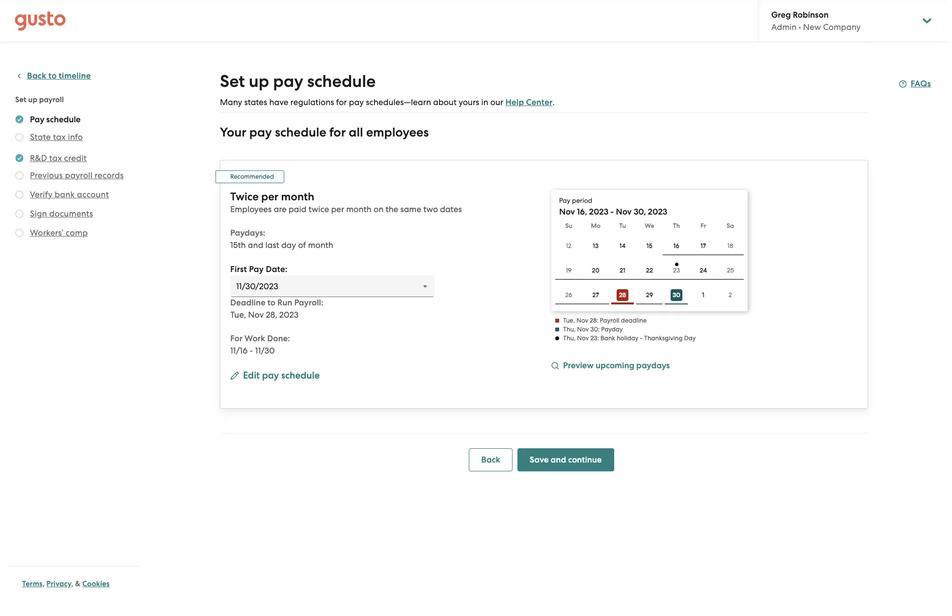 Task type: vqa. For each thing, say whether or not it's contained in the screenshot.


Task type: locate. For each thing, give the bounding box(es) containing it.
and down the 'paydays:'
[[248, 240, 263, 250]]

check image up check image
[[15, 191, 24, 199]]

module__icon___go7vc image
[[551, 362, 559, 370], [230, 371, 239, 380]]

same
[[400, 204, 421, 214]]

0 horizontal spatial 30
[[590, 326, 598, 333]]

12
[[566, 242, 572, 249]]

to left timeline
[[48, 71, 57, 81]]

preview upcoming paydays
[[563, 360, 670, 371]]

to inside 'back to timeline' button
[[48, 71, 57, 81]]

11/16
[[230, 346, 248, 356]]

1 vertical spatial thu,
[[563, 334, 576, 342]]

1 horizontal spatial module__icon___go7vc image
[[551, 362, 559, 370]]

check image for workers'
[[15, 229, 24, 237]]

schedules—learn
[[366, 97, 431, 107]]

: down tue, nov 28 : payroll deadline
[[598, 326, 600, 333]]

set up the many
[[220, 71, 245, 91]]

check image for state
[[15, 133, 24, 141]]

: left bank
[[597, 334, 599, 342]]

r&d
[[30, 153, 47, 163]]

upcoming
[[596, 360, 634, 371]]

pay up all
[[349, 97, 364, 107]]

- right '11/16'
[[250, 346, 253, 356]]

pay up state
[[30, 114, 44, 125]]

back left the save
[[481, 454, 500, 465]]

to inside the deadline to run payroll: tue, nov 28, 2023
[[267, 298, 276, 308]]

1 horizontal spatial set
[[220, 71, 245, 91]]

30 down tue, nov 28 : payroll deadline
[[590, 326, 598, 333]]

0 vertical spatial pay
[[30, 114, 44, 125]]

pay schedule
[[30, 114, 81, 125]]

per up are
[[261, 190, 279, 203]]

month up paid
[[281, 190, 314, 203]]

sign documents
[[30, 209, 93, 219]]

center
[[526, 97, 553, 108]]

yours
[[459, 97, 479, 107]]

1 horizontal spatial per
[[331, 204, 344, 214]]

two
[[423, 204, 438, 214]]

about
[[433, 97, 457, 107]]

0 horizontal spatial 28
[[590, 317, 597, 324]]

0 horizontal spatial to
[[48, 71, 57, 81]]

1 horizontal spatial back
[[481, 454, 500, 465]]

0 vertical spatial -
[[611, 207, 614, 217]]

up for pay
[[249, 71, 269, 91]]

28 up the thu, nov 30 : payday
[[590, 317, 597, 324]]

nov up su
[[559, 207, 575, 217]]

1 vertical spatial :
[[598, 326, 600, 333]]

: for thu, nov 30
[[598, 326, 600, 333]]

0 horizontal spatial -
[[250, 346, 253, 356]]

schedule inside list
[[46, 114, 81, 125]]

thu, for thu, nov 23 : bank holiday - thanksgiving day
[[563, 334, 576, 342]]

-
[[611, 207, 614, 217], [640, 334, 643, 342], [250, 346, 253, 356]]

of
[[298, 240, 306, 250]]

payroll down credit
[[65, 170, 93, 180]]

per right twice
[[331, 204, 344, 214]]

set up payroll
[[15, 95, 64, 104]]

greg robinson admin • new company
[[771, 10, 861, 32]]

4 check image from the top
[[15, 229, 24, 237]]

1 vertical spatial module__icon___go7vc image
[[230, 371, 239, 380]]

14
[[620, 242, 626, 249]]

pay inside list
[[30, 114, 44, 125]]

1 horizontal spatial -
[[611, 207, 614, 217]]

privacy link
[[46, 579, 71, 588]]

save
[[530, 454, 549, 465]]

18
[[728, 242, 733, 249]]

paydays:
[[230, 228, 265, 238]]

1 vertical spatial 28
[[590, 317, 597, 324]]

23
[[673, 267, 680, 274], [590, 334, 597, 342]]

to
[[48, 71, 57, 81], [267, 298, 276, 308]]

0 horizontal spatial per
[[261, 190, 279, 203]]

1 vertical spatial set
[[15, 95, 26, 104]]

tue, up the thu, nov 30 : payday
[[563, 317, 575, 324]]

0 vertical spatial up
[[249, 71, 269, 91]]

2 vertical spatial month
[[308, 240, 333, 250]]

0 horizontal spatial 23
[[590, 334, 597, 342]]

up for payroll
[[28, 95, 37, 104]]

26
[[565, 291, 572, 299]]

2 horizontal spatial pay
[[559, 196, 570, 204]]

state tax info
[[30, 132, 83, 142]]

1 check image from the top
[[15, 133, 24, 141]]

1 horizontal spatial up
[[249, 71, 269, 91]]

home image
[[15, 11, 66, 31]]

thu, nov 30 : payday
[[563, 326, 623, 333]]

1 vertical spatial for
[[329, 125, 346, 140]]

deadline to run payroll: tue, nov 28, 2023
[[230, 298, 323, 320]]

3 check image from the top
[[15, 191, 24, 199]]

up up the 'states'
[[249, 71, 269, 91]]

0 vertical spatial circle check image
[[15, 113, 24, 125]]

and
[[248, 240, 263, 250], [551, 454, 566, 465]]

help center link
[[505, 97, 553, 108]]

for left all
[[329, 125, 346, 140]]

nov inside the deadline to run payroll: tue, nov 28, 2023
[[248, 310, 264, 320]]

0 vertical spatial tax
[[53, 132, 66, 142]]

- left 30,
[[611, 207, 614, 217]]

1 horizontal spatial payroll
[[65, 170, 93, 180]]

2 horizontal spatial 2023
[[648, 207, 667, 217]]

1 horizontal spatial pay
[[249, 264, 264, 274]]

1 horizontal spatial to
[[267, 298, 276, 308]]

for right regulations
[[336, 97, 347, 107]]

0 horizontal spatial back
[[27, 71, 46, 81]]

0 vertical spatial 28
[[619, 291, 626, 299]]

pay inside the pay period nov 16, 2023 - nov 30, 2023
[[559, 196, 570, 204]]

0 vertical spatial to
[[48, 71, 57, 81]]

payroll
[[39, 95, 64, 104], [65, 170, 93, 180]]

: up the thu, nov 30 : payday
[[597, 317, 598, 324]]

0 vertical spatial for
[[336, 97, 347, 107]]

day
[[281, 240, 296, 250]]

- right holiday
[[640, 334, 643, 342]]

date:
[[266, 264, 287, 274]]

0 horizontal spatial set
[[15, 95, 26, 104]]

:
[[597, 317, 598, 324], [598, 326, 600, 333], [597, 334, 599, 342]]

circle check image
[[15, 113, 24, 125], [15, 152, 24, 164]]

0 horizontal spatial and
[[248, 240, 263, 250]]

set down 'back to timeline' button
[[15, 95, 26, 104]]

documents
[[49, 209, 93, 219]]

schedule down done:
[[281, 370, 320, 381]]

sign
[[30, 209, 47, 219]]

bank
[[55, 190, 75, 199]]

1 horizontal spatial and
[[551, 454, 566, 465]]

check image left previous
[[15, 171, 24, 180]]

, left the privacy
[[43, 579, 45, 588]]

payroll
[[600, 317, 620, 324]]

2 vertical spatial :
[[597, 334, 599, 342]]

2 thu, from the top
[[563, 334, 576, 342]]

0 vertical spatial set
[[220, 71, 245, 91]]

2023 up we
[[648, 207, 667, 217]]

pay
[[30, 114, 44, 125], [559, 196, 570, 204], [249, 264, 264, 274]]

circle check image left r&d
[[15, 152, 24, 164]]

17
[[701, 242, 706, 249]]

&
[[75, 579, 81, 588]]

- inside for work done: 11/16 - 11/30
[[250, 346, 253, 356]]

1 vertical spatial back
[[481, 454, 500, 465]]

0 horizontal spatial 2023
[[279, 310, 299, 320]]

and inside button
[[551, 454, 566, 465]]

paid
[[289, 204, 307, 214]]

tue, inside the deadline to run payroll: tue, nov 28, 2023
[[230, 310, 246, 320]]

thu, down 26
[[563, 326, 576, 333]]

: for tue, nov 28
[[597, 317, 598, 324]]

up up the pay schedule
[[28, 95, 37, 104]]

month left on
[[346, 204, 372, 214]]

set for set up payroll
[[15, 95, 26, 104]]

payroll inside button
[[65, 170, 93, 180]]

15
[[647, 242, 653, 249]]

0 vertical spatial and
[[248, 240, 263, 250]]

payday
[[601, 326, 623, 333]]

1 vertical spatial circle check image
[[15, 152, 24, 164]]

pay up have at the left of the page
[[273, 71, 303, 91]]

0 horizontal spatial pay
[[30, 114, 44, 125]]

check image down check image
[[15, 229, 24, 237]]

2 vertical spatial pay
[[249, 264, 264, 274]]

0 vertical spatial :
[[597, 317, 598, 324]]

module__icon___go7vc image inside preview upcoming paydays button
[[551, 362, 559, 370]]

23 down the thu, nov 30 : payday
[[590, 334, 597, 342]]

2 vertical spatial -
[[250, 346, 253, 356]]

payroll up the pay schedule
[[39, 95, 64, 104]]

verify bank account button
[[30, 189, 109, 200]]

check image
[[15, 133, 24, 141], [15, 171, 24, 180], [15, 191, 24, 199], [15, 229, 24, 237]]

thu, nov 23 : bank holiday - thanksgiving day
[[563, 334, 696, 342]]

to up 28,
[[267, 298, 276, 308]]

your pay schedule for all employees
[[220, 125, 429, 140]]

2 circle check image from the top
[[15, 152, 24, 164]]

fr
[[701, 222, 706, 229]]

circle check image down "set up payroll"
[[15, 113, 24, 125]]

tue, down the deadline
[[230, 310, 246, 320]]

1 vertical spatial and
[[551, 454, 566, 465]]

period
[[572, 196, 592, 204]]

pay left "period"
[[559, 196, 570, 204]]

29
[[646, 291, 653, 299]]

1 vertical spatial to
[[267, 298, 276, 308]]

pay right edit
[[262, 370, 279, 381]]

30 left '1'
[[673, 291, 680, 299]]

save and continue button
[[517, 448, 614, 471]]

tax for info
[[53, 132, 66, 142]]

pay for pay period nov 16, 2023 - nov 30, 2023
[[559, 196, 570, 204]]

tax left info
[[53, 132, 66, 142]]

schedule up state tax info
[[46, 114, 81, 125]]

0 vertical spatial 23
[[673, 267, 680, 274]]

2 check image from the top
[[15, 171, 24, 180]]

23 down 16
[[673, 267, 680, 274]]

tue, nov 28 : payroll deadline
[[563, 317, 647, 324]]

pay right first
[[249, 264, 264, 274]]

check image left state
[[15, 133, 24, 141]]

nov down tue, nov 28 : payroll deadline
[[577, 326, 589, 333]]

0 horizontal spatial ,
[[43, 579, 45, 588]]

0 horizontal spatial up
[[28, 95, 37, 104]]

cookies button
[[82, 578, 110, 590]]

month right the of
[[308, 240, 333, 250]]

2
[[729, 291, 732, 299]]

back up "set up payroll"
[[27, 71, 46, 81]]

2023 inside the deadline to run payroll: tue, nov 28, 2023
[[279, 310, 299, 320]]

pay inside button
[[262, 370, 279, 381]]

r&d tax credit
[[30, 153, 87, 163]]

done:
[[267, 333, 290, 344]]

and inside the paydays: 15th and last day of month
[[248, 240, 263, 250]]

tax right r&d
[[49, 153, 62, 163]]

sign documents button
[[30, 208, 93, 219]]

module__icon___go7vc image left preview
[[551, 362, 559, 370]]

0 vertical spatial module__icon___go7vc image
[[551, 362, 559, 370]]

tax
[[53, 132, 66, 142], [49, 153, 62, 163]]

thu, down the thu, nov 30 : payday
[[563, 334, 576, 342]]

nov
[[559, 207, 575, 217], [616, 207, 632, 217], [248, 310, 264, 320], [577, 317, 588, 324], [577, 326, 589, 333], [577, 334, 589, 342]]

and right the save
[[551, 454, 566, 465]]

1 vertical spatial payroll
[[65, 170, 93, 180]]

1 circle check image from the top
[[15, 113, 24, 125]]

1 vertical spatial pay
[[559, 196, 570, 204]]

help
[[505, 97, 524, 108]]

module__icon___go7vc image inside edit pay schedule button
[[230, 371, 239, 380]]

your
[[220, 125, 246, 140]]

- inside the pay period nov 16, 2023 - nov 30, 2023
[[611, 207, 614, 217]]

0 vertical spatial 30
[[673, 291, 680, 299]]

many
[[220, 97, 242, 107]]

1 thu, from the top
[[563, 326, 576, 333]]

28 down 21
[[619, 291, 626, 299]]

1 horizontal spatial ,
[[71, 579, 73, 588]]

work
[[245, 333, 265, 344]]

0 vertical spatial thu,
[[563, 326, 576, 333]]

1 vertical spatial -
[[640, 334, 643, 342]]

first pay date:
[[230, 264, 287, 274]]

pay schedule list
[[15, 113, 136, 241]]

set for set up pay schedule
[[220, 71, 245, 91]]

module__icon___go7vc image left edit
[[230, 371, 239, 380]]

save and continue
[[530, 454, 602, 465]]

0 vertical spatial back
[[27, 71, 46, 81]]

schedule inside button
[[281, 370, 320, 381]]

0 horizontal spatial module__icon___go7vc image
[[230, 371, 239, 380]]

to for timeline
[[48, 71, 57, 81]]

nov down the deadline
[[248, 310, 264, 320]]

1 vertical spatial tax
[[49, 153, 62, 163]]

2023 up mo
[[589, 207, 609, 217]]

2023 down run at the left of the page
[[279, 310, 299, 320]]

1 vertical spatial up
[[28, 95, 37, 104]]

0 vertical spatial payroll
[[39, 95, 64, 104]]

0 horizontal spatial tue,
[[230, 310, 246, 320]]

tue,
[[230, 310, 246, 320], [563, 317, 575, 324]]

1 horizontal spatial tue,
[[563, 317, 575, 324]]

pay right your
[[249, 125, 272, 140]]

, left &
[[71, 579, 73, 588]]



Task type: describe. For each thing, give the bounding box(es) containing it.
22
[[646, 267, 653, 274]]

tu
[[619, 222, 626, 229]]

13
[[593, 242, 599, 249]]

cookies
[[82, 579, 110, 588]]

tax for credit
[[49, 153, 62, 163]]

for inside many states have regulations for pay schedules—learn about yours in our help center .
[[336, 97, 347, 107]]

records
[[95, 170, 124, 180]]

1 horizontal spatial 30
[[673, 291, 680, 299]]

twice per month employees are paid twice per month on the same two dates
[[230, 190, 462, 214]]

continue
[[568, 454, 602, 465]]

back to timeline
[[27, 71, 91, 81]]

1 vertical spatial per
[[331, 204, 344, 214]]

module__icon___go7vc image for edit pay schedule
[[230, 371, 239, 380]]

greg
[[771, 10, 791, 20]]

pay for pay schedule
[[30, 114, 44, 125]]

21
[[620, 267, 626, 274]]

for
[[230, 333, 243, 344]]

privacy
[[46, 579, 71, 588]]

robinson
[[793, 10, 829, 20]]

nov down the thu, nov 30 : payday
[[577, 334, 589, 342]]

back for back to timeline
[[27, 71, 46, 81]]

state tax info button
[[30, 131, 83, 143]]

1
[[702, 291, 705, 299]]

states
[[244, 97, 267, 107]]

faqs button
[[899, 78, 931, 90]]

0 vertical spatial month
[[281, 190, 314, 203]]

day
[[684, 334, 696, 342]]

for work done: 11/16 - 11/30
[[230, 333, 290, 356]]

our
[[490, 97, 503, 107]]

1 vertical spatial 30
[[590, 326, 598, 333]]

edit
[[243, 370, 260, 381]]

1 , from the left
[[43, 579, 45, 588]]

1 vertical spatial 23
[[590, 334, 597, 342]]

workers' comp
[[30, 228, 88, 238]]

sa
[[727, 222, 734, 229]]

pay inside many states have regulations for pay schedules—learn about yours in our help center .
[[349, 97, 364, 107]]

terms
[[22, 579, 43, 588]]

payroll:
[[294, 298, 323, 308]]

the
[[386, 204, 398, 214]]

1 horizontal spatial 2023
[[589, 207, 609, 217]]

2 , from the left
[[71, 579, 73, 588]]

2 horizontal spatial -
[[640, 334, 643, 342]]

paydays
[[636, 360, 670, 371]]

account
[[77, 190, 109, 199]]

workers' comp button
[[30, 227, 88, 239]]

25
[[727, 267, 734, 274]]

edit pay schedule
[[243, 370, 320, 381]]

deadline
[[230, 298, 265, 308]]

have
[[269, 97, 288, 107]]

we
[[645, 222, 654, 229]]

1 horizontal spatial 28
[[619, 291, 626, 299]]

check image for verify
[[15, 191, 24, 199]]

all
[[349, 125, 363, 140]]

16
[[674, 242, 679, 249]]

comp
[[66, 228, 88, 238]]

0 vertical spatial per
[[261, 190, 279, 203]]

check image for previous
[[15, 171, 24, 180]]

many states have regulations for pay schedules—learn about yours in our help center .
[[220, 97, 555, 108]]

timeline
[[59, 71, 91, 81]]

terms , privacy , & cookies
[[22, 579, 110, 588]]

employees
[[230, 204, 272, 214]]

in
[[481, 97, 488, 107]]

.
[[553, 97, 555, 107]]

r&d tax credit button
[[30, 152, 87, 164]]

credit
[[64, 153, 87, 163]]

dates
[[440, 204, 462, 214]]

19
[[566, 267, 572, 274]]

schedule down regulations
[[275, 125, 326, 140]]

new
[[803, 22, 821, 32]]

su
[[565, 222, 572, 229]]

month inside the paydays: 15th and last day of month
[[308, 240, 333, 250]]

module__icon___go7vc image for preview upcoming paydays
[[551, 362, 559, 370]]

nov up tu
[[616, 207, 632, 217]]

1 vertical spatial month
[[346, 204, 372, 214]]

info
[[68, 132, 83, 142]]

previous
[[30, 170, 63, 180]]

on
[[374, 204, 384, 214]]

verify bank account
[[30, 190, 109, 199]]

last
[[265, 240, 279, 250]]

twice
[[230, 190, 259, 203]]

previous payroll records
[[30, 170, 124, 180]]

pay period nov 16, 2023 - nov 30, 2023
[[559, 196, 667, 217]]

16,
[[577, 207, 587, 217]]

bank
[[601, 334, 615, 342]]

nov up the thu, nov 30 : payday
[[577, 317, 588, 324]]

regulations
[[290, 97, 334, 107]]

deadline
[[621, 317, 647, 324]]

20
[[592, 267, 600, 274]]

are
[[274, 204, 287, 214]]

thu, for thu, nov 30 : payday
[[563, 326, 576, 333]]

27
[[592, 291, 599, 299]]

to for run
[[267, 298, 276, 308]]

0 horizontal spatial payroll
[[39, 95, 64, 104]]

check image
[[15, 210, 24, 218]]

employees
[[366, 125, 429, 140]]

back for back
[[481, 454, 500, 465]]

terms link
[[22, 579, 43, 588]]

first
[[230, 264, 247, 274]]

schedule up regulations
[[307, 71, 376, 91]]

preview upcoming paydays button
[[551, 360, 670, 373]]

edit pay schedule button
[[230, 369, 320, 383]]

state
[[30, 132, 51, 142]]

1 horizontal spatial 23
[[673, 267, 680, 274]]

15th
[[230, 240, 246, 250]]

11/30
[[255, 346, 275, 356]]



